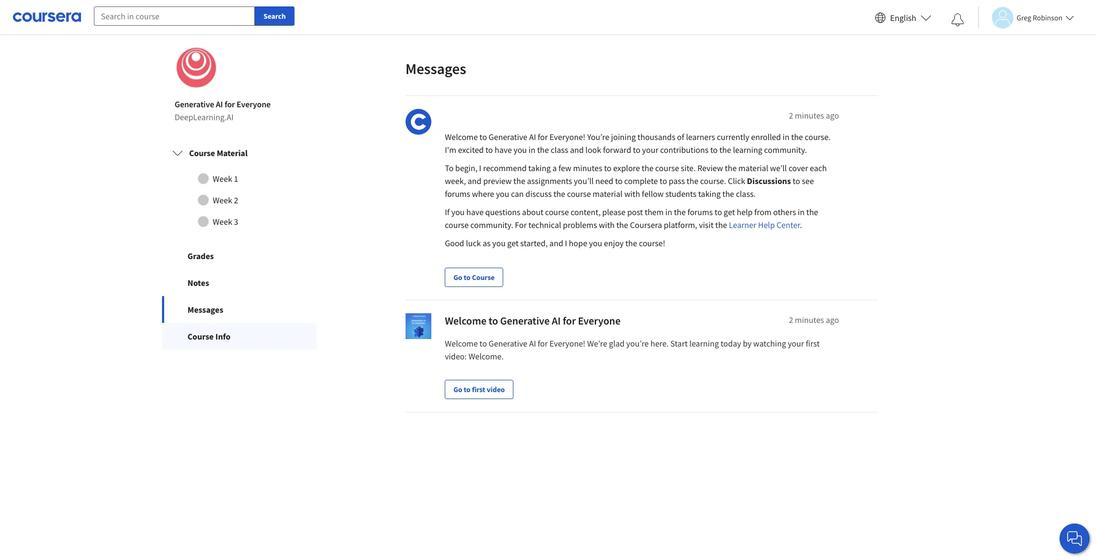 Task type: locate. For each thing, give the bounding box(es) containing it.
generative inside welcome to generative ai for everyone! you're joining thousands of learners currently enrolled in the course. i'm excited to have you in the class and look forward to your contributions to the learning community.
[[489, 132, 528, 142]]

3 week from the top
[[213, 216, 232, 227]]

0 horizontal spatial taking
[[529, 163, 551, 173]]

1 vertical spatial go
[[454, 385, 462, 395]]

1 vertical spatial have
[[466, 207, 484, 217]]

1 vertical spatial learning
[[690, 338, 719, 349]]

2 week from the top
[[213, 195, 232, 206]]

everyone! for you're
[[550, 132, 586, 142]]

week,
[[445, 176, 466, 186]]

you up recommend
[[514, 144, 527, 155]]

go down video:
[[454, 385, 462, 395]]

2 vertical spatial minutes
[[795, 315, 824, 325]]

get left help
[[724, 207, 735, 217]]

ai inside "generative ai for everyone deeplearning.ai"
[[216, 99, 223, 110]]

students
[[666, 188, 697, 199]]

everyone! up class
[[550, 132, 586, 142]]

in up .
[[798, 207, 805, 217]]

i left hope
[[565, 238, 567, 249]]

1 horizontal spatial i
[[565, 238, 567, 249]]

0 vertical spatial learning
[[733, 144, 763, 155]]

course!
[[639, 238, 665, 249]]

week inside week 2 "link"
[[213, 195, 232, 206]]

for inside welcome to generative ai for everyone! you're joining thousands of learners currently enrolled in the course. i'm excited to have you in the class and look forward to your contributions to the learning community.
[[538, 132, 548, 142]]

ai for welcome to generative ai for everyone! we're glad you're here. start learning today by watching your first video: welcome.
[[529, 338, 536, 349]]

assignments
[[527, 176, 572, 186]]

go
[[454, 273, 462, 282], [454, 385, 462, 395]]

material up discussions
[[739, 163, 769, 173]]

2 vertical spatial week
[[213, 216, 232, 227]]

notes
[[188, 278, 209, 288]]

1 vertical spatial messages
[[188, 304, 223, 315]]

1 horizontal spatial with
[[625, 188, 640, 199]]

everyone
[[237, 99, 271, 110], [578, 314, 621, 327]]

2 vertical spatial welcome
[[445, 338, 478, 349]]

0 vertical spatial have
[[495, 144, 512, 155]]

0 horizontal spatial with
[[599, 220, 615, 230]]

forums down the week,
[[445, 188, 470, 199]]

0 vertical spatial and
[[570, 144, 584, 155]]

info
[[216, 331, 231, 342]]

forums
[[445, 188, 470, 199], [688, 207, 713, 217]]

week inside week 1 link
[[213, 173, 232, 184]]

for
[[515, 220, 527, 230]]

0 vertical spatial everyone!
[[550, 132, 586, 142]]

1 vertical spatial with
[[599, 220, 615, 230]]

1 vertical spatial forums
[[688, 207, 713, 217]]

forums inside if you have questions about course content, please post them in the forums to get help from others in the course community. for technical problems with the coursera platform, visit the
[[688, 207, 713, 217]]

1 vertical spatial get
[[507, 238, 519, 249]]

english button
[[871, 0, 936, 35]]

and down begin, at the left of page
[[468, 176, 482, 186]]

others
[[774, 207, 796, 217]]

1 week from the top
[[213, 173, 232, 184]]

1 vertical spatial material
[[593, 188, 623, 199]]

course. down "review"
[[700, 176, 726, 186]]

0 vertical spatial course.
[[805, 132, 831, 142]]

if you have questions about course content, please post them in the forums to get help from others in the course community. for technical problems with the coursera platform, visit the
[[445, 207, 818, 230]]

welcome to generative ai for everyone! you're joining thousands of learners currently enrolled in the course. i'm excited to have you in the class and look forward to your contributions to the learning community.
[[445, 132, 831, 155]]

week left 3
[[213, 216, 232, 227]]

0 vertical spatial material
[[739, 163, 769, 173]]

course left info
[[188, 331, 214, 342]]

in
[[783, 132, 790, 142], [529, 144, 536, 155], [666, 207, 672, 217], [798, 207, 805, 217]]

show notifications image
[[952, 13, 964, 26]]

the right others
[[807, 207, 818, 217]]

welcome for welcome to generative ai for everyone! you're joining thousands of learners currently enrolled in the course. i'm excited to have you in the class and look forward to your contributions to the learning community.
[[445, 132, 478, 142]]

1 vertical spatial community.
[[471, 220, 513, 230]]

with down complete
[[625, 188, 640, 199]]

1 go from the top
[[454, 273, 462, 282]]

first left video
[[472, 385, 485, 395]]

material
[[217, 148, 248, 158]]

glad
[[609, 338, 625, 349]]

1 vertical spatial your
[[788, 338, 804, 349]]

material inside to see forums where you can discuss the course material with fellow students taking the class.
[[593, 188, 623, 199]]

0 vertical spatial community.
[[764, 144, 807, 155]]

course down 'as'
[[472, 273, 495, 282]]

the up can
[[514, 176, 525, 186]]

to begin, i recommend taking a few minutes to explore the course site. review the material we'll cover each week, and preview the assignments you'll need to complete to pass the course. click
[[445, 163, 827, 186]]

few
[[559, 163, 572, 173]]

taking down "review"
[[698, 188, 721, 199]]

for inside "generative ai for everyone deeplearning.ai"
[[225, 99, 235, 110]]

center
[[777, 220, 800, 230]]

0 vertical spatial 2
[[789, 110, 793, 121]]

1 horizontal spatial messages
[[406, 59, 466, 78]]

1 vertical spatial ago
[[826, 315, 839, 325]]

start
[[671, 338, 688, 349]]

week left 1
[[213, 173, 232, 184]]

community. down questions
[[471, 220, 513, 230]]

everyone inside "generative ai for everyone deeplearning.ai"
[[237, 99, 271, 110]]

course. up each
[[805, 132, 831, 142]]

0 vertical spatial everyone
[[237, 99, 271, 110]]

have down the where at the left of the page
[[466, 207, 484, 217]]

i
[[479, 163, 482, 173], [565, 238, 567, 249]]

1 horizontal spatial get
[[724, 207, 735, 217]]

and
[[570, 144, 584, 155], [468, 176, 482, 186], [550, 238, 563, 249]]

everyone! inside welcome to generative ai for everyone! we're glad you're here. start learning today by watching your first video: welcome.
[[550, 338, 586, 349]]

learning
[[733, 144, 763, 155], [690, 338, 719, 349]]

you right if
[[451, 207, 465, 217]]

0 vertical spatial taking
[[529, 163, 551, 173]]

pass
[[669, 176, 685, 186]]

0 vertical spatial your
[[642, 144, 659, 155]]

forums up visit
[[688, 207, 713, 217]]

0 vertical spatial with
[[625, 188, 640, 199]]

welcome for welcome to generative ai for everyone! we're glad you're here. start learning today by watching your first video: welcome.
[[445, 338, 478, 349]]

and left look
[[570, 144, 584, 155]]

learning down currently
[[733, 144, 763, 155]]

everyone!
[[550, 132, 586, 142], [550, 338, 586, 349]]

first right "watching"
[[806, 338, 820, 349]]

generative inside welcome to generative ai for everyone! we're glad you're here. start learning today by watching your first video: welcome.
[[489, 338, 528, 349]]

to inside welcome to generative ai for everyone! we're glad you're here. start learning today by watching your first video: welcome.
[[480, 338, 487, 349]]

your right "watching"
[[788, 338, 804, 349]]

everyone! inside welcome to generative ai for everyone! you're joining thousands of learners currently enrolled in the course. i'm excited to have you in the class and look forward to your contributions to the learning community.
[[550, 132, 586, 142]]

week
[[213, 173, 232, 184], [213, 195, 232, 206], [213, 216, 232, 227]]

messages link
[[162, 296, 316, 323]]

taking inside to see forums where you can discuss the course material with fellow students taking the class.
[[698, 188, 721, 199]]

0 vertical spatial forums
[[445, 188, 470, 199]]

for for welcome to generative ai for everyone! you're joining thousands of learners currently enrolled in the course. i'm excited to have you in the class and look forward to your contributions to the learning community.
[[538, 132, 548, 142]]

course for course material
[[189, 148, 215, 158]]

search button
[[255, 6, 294, 26]]

minutes
[[795, 110, 824, 121], [573, 163, 603, 173], [795, 315, 824, 325]]

0 horizontal spatial your
[[642, 144, 659, 155]]

coursera image
[[13, 9, 81, 26]]

go down good
[[454, 273, 462, 282]]

0 vertical spatial week
[[213, 173, 232, 184]]

you inside to see forums where you can discuss the course material with fellow students taking the class.
[[496, 188, 509, 199]]

english
[[891, 12, 917, 23]]

help center image
[[1069, 532, 1081, 545]]

get inside if you have questions about course content, please post them in the forums to get help from others in the course community. for technical problems with the coursera platform, visit the
[[724, 207, 735, 217]]

community. up we'll
[[764, 144, 807, 155]]

first inside welcome to generative ai for everyone! we're glad you're here. start learning today by watching your first video: welcome.
[[806, 338, 820, 349]]

2 vertical spatial course
[[188, 331, 214, 342]]

2 horizontal spatial and
[[570, 144, 584, 155]]

generative for welcome to generative ai for everyone
[[500, 314, 550, 327]]

by
[[743, 338, 752, 349]]

first
[[806, 338, 820, 349], [472, 385, 485, 395]]

welcome inside welcome to generative ai for everyone! you're joining thousands of learners currently enrolled in the course. i'm excited to have you in the class and look forward to your contributions to the learning community.
[[445, 132, 478, 142]]

look
[[586, 144, 601, 155]]

course info
[[188, 331, 231, 342]]

1 vertical spatial first
[[472, 385, 485, 395]]

course left material
[[189, 148, 215, 158]]

1 horizontal spatial your
[[788, 338, 804, 349]]

Search in course text field
[[94, 6, 255, 26]]

0 horizontal spatial forums
[[445, 188, 470, 199]]

where
[[472, 188, 494, 199]]

.
[[800, 220, 802, 230]]

taking left a
[[529, 163, 551, 173]]

1 horizontal spatial course.
[[805, 132, 831, 142]]

1 horizontal spatial community.
[[764, 144, 807, 155]]

course inside to begin, i recommend taking a few minutes to explore the course site. review the material we'll cover each week, and preview the assignments you'll need to complete to pass the course. click
[[655, 163, 679, 173]]

0 horizontal spatial have
[[466, 207, 484, 217]]

week 2
[[213, 195, 238, 206]]

0 horizontal spatial community.
[[471, 220, 513, 230]]

minutes inside to begin, i recommend taking a few minutes to explore the course site. review the material we'll cover each week, and preview the assignments you'll need to complete to pass the course. click
[[573, 163, 603, 173]]

1 vertical spatial taking
[[698, 188, 721, 199]]

everyone up course material dropdown button
[[237, 99, 271, 110]]

welcome to generative ai for everyone
[[445, 314, 621, 327]]

you right hope
[[589, 238, 602, 249]]

0 horizontal spatial material
[[593, 188, 623, 199]]

course info link
[[162, 323, 316, 350]]

2 inside "link"
[[234, 195, 238, 206]]

0 vertical spatial first
[[806, 338, 820, 349]]

0 horizontal spatial everyone
[[237, 99, 271, 110]]

0 vertical spatial course
[[189, 148, 215, 158]]

0 vertical spatial i
[[479, 163, 482, 173]]

course.
[[805, 132, 831, 142], [700, 176, 726, 186]]

generative for welcome to generative ai for everyone! you're joining thousands of learners currently enrolled in the course. i'm excited to have you in the class and look forward to your contributions to the learning community.
[[489, 132, 528, 142]]

enjoy
[[604, 238, 624, 249]]

2
[[789, 110, 793, 121], [234, 195, 238, 206], [789, 315, 793, 325]]

learning right the start
[[690, 338, 719, 349]]

0 vertical spatial get
[[724, 207, 735, 217]]

1 vertical spatial 2
[[234, 195, 238, 206]]

2 go from the top
[[454, 385, 462, 395]]

material inside to begin, i recommend taking a few minutes to explore the course site. review the material we'll cover each week, and preview the assignments you'll need to complete to pass the course. click
[[739, 163, 769, 173]]

1 horizontal spatial taking
[[698, 188, 721, 199]]

learner help center .
[[729, 220, 802, 230]]

1 vertical spatial everyone!
[[550, 338, 586, 349]]

0 horizontal spatial learning
[[690, 338, 719, 349]]

ai
[[216, 99, 223, 110], [529, 132, 536, 142], [552, 314, 561, 327], [529, 338, 536, 349]]

1 vertical spatial week
[[213, 195, 232, 206]]

excited
[[458, 144, 484, 155]]

and down technical
[[550, 238, 563, 249]]

1 everyone! from the top
[[550, 132, 586, 142]]

your
[[642, 144, 659, 155], [788, 338, 804, 349]]

2 vertical spatial and
[[550, 238, 563, 249]]

0 horizontal spatial get
[[507, 238, 519, 249]]

generative ai for everyone deeplearning.ai
[[175, 99, 271, 122]]

to inside if you have questions about course content, please post them in the forums to get help from others in the course community. for technical problems with the coursera platform, visit the
[[715, 207, 722, 217]]

go to first video
[[454, 385, 505, 395]]

everyone up we're
[[578, 314, 621, 327]]

1 vertical spatial and
[[468, 176, 482, 186]]

welcome for welcome to generative ai for everyone
[[445, 314, 487, 327]]

week 3
[[213, 216, 238, 227]]

material down need
[[593, 188, 623, 199]]

1 vertical spatial 2 minutes ago
[[789, 315, 839, 325]]

i right begin, at the left of page
[[479, 163, 482, 173]]

go for go to first video
[[454, 385, 462, 395]]

from
[[755, 207, 772, 217]]

1 vertical spatial course.
[[700, 176, 726, 186]]

ago
[[826, 110, 839, 121], [826, 315, 839, 325]]

problems
[[563, 220, 597, 230]]

see
[[802, 176, 814, 186]]

everyone! left we're
[[550, 338, 586, 349]]

and inside to begin, i recommend taking a few minutes to explore the course site. review the material we'll cover each week, and preview the assignments you'll need to complete to pass the course. click
[[468, 176, 482, 186]]

deeplearning.ai image
[[175, 46, 218, 89]]

2 everyone! from the top
[[550, 338, 586, 349]]

discuss
[[526, 188, 552, 199]]

1 vertical spatial minutes
[[573, 163, 603, 173]]

course. inside to begin, i recommend taking a few minutes to explore the course site. review the material we'll cover each week, and preview the assignments you'll need to complete to pass the course. click
[[700, 176, 726, 186]]

1 vertical spatial everyone
[[578, 314, 621, 327]]

with
[[625, 188, 640, 199], [599, 220, 615, 230]]

the right visit
[[716, 220, 727, 230]]

you inside if you have questions about course content, please post them in the forums to get help from others in the course community. for technical problems with the coursera platform, visit the
[[451, 207, 465, 217]]

community.
[[764, 144, 807, 155], [471, 220, 513, 230]]

enrolled
[[751, 132, 781, 142]]

begin,
[[455, 163, 478, 173]]

go for go to course
[[454, 273, 462, 282]]

you down preview
[[496, 188, 509, 199]]

0 horizontal spatial and
[[468, 176, 482, 186]]

0 vertical spatial welcome
[[445, 132, 478, 142]]

1 vertical spatial welcome
[[445, 314, 487, 327]]

the right enjoy
[[626, 238, 637, 249]]

1 horizontal spatial have
[[495, 144, 512, 155]]

learning inside welcome to generative ai for everyone! you're joining thousands of learners currently enrolled in the course. i'm excited to have you in the class and look forward to your contributions to the learning community.
[[733, 144, 763, 155]]

0 horizontal spatial i
[[479, 163, 482, 173]]

have inside welcome to generative ai for everyone! you're joining thousands of learners currently enrolled in the course. i'm excited to have you in the class and look forward to your contributions to the learning community.
[[495, 144, 512, 155]]

you inside welcome to generative ai for everyone! you're joining thousands of learners currently enrolled in the course. i'm excited to have you in the class and look forward to your contributions to the learning community.
[[514, 144, 527, 155]]

course
[[655, 163, 679, 173], [567, 188, 591, 199], [545, 207, 569, 217], [445, 220, 469, 230]]

week for week 2
[[213, 195, 232, 206]]

1
[[234, 173, 238, 184]]

2 welcome from the top
[[445, 314, 487, 327]]

course up pass
[[655, 163, 679, 173]]

1 vertical spatial i
[[565, 238, 567, 249]]

as
[[483, 238, 491, 249]]

get
[[724, 207, 735, 217], [507, 238, 519, 249]]

in right them
[[666, 207, 672, 217]]

for inside welcome to generative ai for everyone! we're glad you're here. start learning today by watching your first video: welcome.
[[538, 338, 548, 349]]

have inside if you have questions about course content, please post them in the forums to get help from others in the course community. for technical problems with the coursera platform, visit the
[[466, 207, 484, 217]]

video
[[487, 385, 505, 395]]

course
[[189, 148, 215, 158], [472, 273, 495, 282], [188, 331, 214, 342]]

2 2 minutes ago from the top
[[789, 315, 839, 325]]

ai inside welcome to generative ai for everyone! we're glad you're here. start learning today by watching your first video: welcome.
[[529, 338, 536, 349]]

3 welcome from the top
[[445, 338, 478, 349]]

0 vertical spatial 2 minutes ago
[[789, 110, 839, 121]]

get down the for
[[507, 238, 519, 249]]

you right 'as'
[[492, 238, 506, 249]]

course up technical
[[545, 207, 569, 217]]

watching
[[754, 338, 786, 349]]

week down the week 1
[[213, 195, 232, 206]]

0 horizontal spatial course.
[[700, 176, 726, 186]]

chat with us image
[[1066, 530, 1084, 547]]

1 horizontal spatial material
[[739, 163, 769, 173]]

week inside week 3 'link'
[[213, 216, 232, 227]]

the down site.
[[687, 176, 699, 186]]

taking
[[529, 163, 551, 173], [698, 188, 721, 199]]

course inside dropdown button
[[189, 148, 215, 158]]

i inside to begin, i recommend taking a few minutes to explore the course site. review the material we'll cover each week, and preview the assignments you'll need to complete to pass the course. click
[[479, 163, 482, 173]]

0 vertical spatial ago
[[826, 110, 839, 121]]

the down assignments
[[554, 188, 566, 199]]

greg
[[1017, 13, 1032, 22]]

with inside if you have questions about course content, please post them in the forums to get help from others in the course community. for technical problems with the coursera platform, visit the
[[599, 220, 615, 230]]

ai inside welcome to generative ai for everyone! you're joining thousands of learners currently enrolled in the course. i'm excited to have you in the class and look forward to your contributions to the learning community.
[[529, 132, 536, 142]]

1 horizontal spatial first
[[806, 338, 820, 349]]

0 vertical spatial go
[[454, 273, 462, 282]]

welcome inside welcome to generative ai for everyone! we're glad you're here. start learning today by watching your first video: welcome.
[[445, 338, 478, 349]]

2 minutes ago
[[789, 110, 839, 121], [789, 315, 839, 325]]

1 welcome from the top
[[445, 132, 478, 142]]

with down please
[[599, 220, 615, 230]]

your down thousands
[[642, 144, 659, 155]]

1 ago from the top
[[826, 110, 839, 121]]

have up recommend
[[495, 144, 512, 155]]

course down you'll
[[567, 188, 591, 199]]

1 horizontal spatial learning
[[733, 144, 763, 155]]

1 horizontal spatial forums
[[688, 207, 713, 217]]

to see forums where you can discuss the course material with fellow students taking the class.
[[445, 176, 814, 199]]

material
[[739, 163, 769, 173], [593, 188, 623, 199]]



Task type: vqa. For each thing, say whether or not it's contained in the screenshot.
Ai related to Welcome to Generative AI for Everyone! We're glad you're here. Start learning today by watching your first video: Welcome.
yes



Task type: describe. For each thing, give the bounding box(es) containing it.
for for welcome to generative ai for everyone! we're glad you're here. start learning today by watching your first video: welcome.
[[538, 338, 548, 349]]

need
[[596, 176, 614, 186]]

course. inside welcome to generative ai for everyone! you're joining thousands of learners currently enrolled in the course. i'm excited to have you in the class and look forward to your contributions to the learning community.
[[805, 132, 831, 142]]

the left class
[[537, 144, 549, 155]]

of
[[677, 132, 685, 142]]

started,
[[520, 238, 548, 249]]

you're
[[627, 338, 649, 349]]

about
[[522, 207, 544, 217]]

everyone! for we're
[[550, 338, 586, 349]]

course inside to see forums where you can discuss the course material with fellow students taking the class.
[[567, 188, 591, 199]]

can
[[511, 188, 524, 199]]

search
[[264, 11, 286, 21]]

0 horizontal spatial messages
[[188, 304, 223, 315]]

generative inside "generative ai for everyone deeplearning.ai"
[[175, 99, 214, 110]]

class
[[551, 144, 568, 155]]

0 horizontal spatial first
[[472, 385, 485, 395]]

them
[[645, 207, 664, 217]]

forums inside to see forums where you can discuss the course material with fellow students taking the class.
[[445, 188, 470, 199]]

and inside welcome to generative ai for everyone! you're joining thousands of learners currently enrolled in the course. i'm excited to have you in the class and look forward to your contributions to the learning community.
[[570, 144, 584, 155]]

currently
[[717, 132, 750, 142]]

week 1
[[213, 173, 238, 184]]

learners
[[686, 132, 715, 142]]

the down currently
[[720, 144, 732, 155]]

each
[[810, 163, 827, 173]]

notes link
[[162, 269, 316, 296]]

help
[[737, 207, 753, 217]]

if
[[445, 207, 450, 217]]

0 vertical spatial messages
[[406, 59, 466, 78]]

community. inside if you have questions about course content, please post them in the forums to get help from others in the course community. for technical problems with the coursera platform, visit the
[[471, 220, 513, 230]]

joining
[[611, 132, 636, 142]]

week 1 link
[[172, 168, 306, 189]]

for for welcome to generative ai for everyone
[[563, 314, 576, 327]]

learner help center link
[[729, 220, 800, 230]]

class.
[[736, 188, 756, 199]]

preview
[[483, 176, 512, 186]]

discussions
[[747, 176, 791, 186]]

the down "click"
[[723, 188, 734, 199]]

3
[[234, 216, 238, 227]]

forward
[[603, 144, 631, 155]]

greg robinson
[[1017, 13, 1063, 22]]

ai for welcome to generative ai for everyone
[[552, 314, 561, 327]]

course down if
[[445, 220, 469, 230]]

the up 'platform,'
[[674, 207, 686, 217]]

week 2 link
[[172, 189, 306, 211]]

go to first video link
[[445, 380, 514, 399]]

coursera
[[630, 220, 662, 230]]

the down please
[[617, 220, 628, 230]]

week for week 3
[[213, 216, 232, 227]]

your inside welcome to generative ai for everyone! you're joining thousands of learners currently enrolled in the course. i'm excited to have you in the class and look forward to your contributions to the learning community.
[[642, 144, 659, 155]]

the up "click"
[[725, 163, 737, 173]]

questions
[[485, 207, 521, 217]]

platform,
[[664, 220, 697, 230]]

greg robinson button
[[978, 7, 1075, 28]]

today
[[721, 338, 741, 349]]

1 horizontal spatial and
[[550, 238, 563, 249]]

we're
[[587, 338, 607, 349]]

to inside to see forums where you can discuss the course material with fellow students taking the class.
[[793, 176, 800, 186]]

course for course info
[[188, 331, 214, 342]]

i'm
[[445, 144, 457, 155]]

here.
[[651, 338, 669, 349]]

to
[[445, 163, 454, 173]]

0 vertical spatial minutes
[[795, 110, 824, 121]]

recommend
[[483, 163, 527, 173]]

good luck as you get started, and i hope you enjoy the course!
[[445, 238, 665, 249]]

taking inside to begin, i recommend taking a few minutes to explore the course site. review the material we'll cover each week, and preview the assignments you'll need to complete to pass the course. click
[[529, 163, 551, 173]]

generative for welcome to generative ai for everyone! we're glad you're here. start learning today by watching your first video: welcome.
[[489, 338, 528, 349]]

you're
[[587, 132, 610, 142]]

cover
[[789, 163, 808, 173]]

go to course link
[[445, 268, 503, 287]]

click
[[728, 176, 746, 186]]

course material button
[[163, 138, 315, 168]]

grades link
[[162, 243, 316, 269]]

2 vertical spatial 2
[[789, 315, 793, 325]]

your inside welcome to generative ai for everyone! we're glad you're here. start learning today by watching your first video: welcome.
[[788, 338, 804, 349]]

good
[[445, 238, 464, 249]]

welcome.
[[469, 351, 504, 362]]

you'll
[[574, 176, 594, 186]]

in left class
[[529, 144, 536, 155]]

luck
[[466, 238, 481, 249]]

review
[[698, 163, 723, 173]]

2 ago from the top
[[826, 315, 839, 325]]

deeplearning.ai
[[175, 112, 234, 122]]

contributions
[[660, 144, 709, 155]]

in right enrolled
[[783, 132, 790, 142]]

1 horizontal spatial everyone
[[578, 314, 621, 327]]

grades
[[188, 251, 214, 261]]

hope
[[569, 238, 587, 249]]

go to course
[[454, 273, 495, 282]]

content,
[[571, 207, 601, 217]]

explore
[[613, 163, 640, 173]]

complete
[[624, 176, 658, 186]]

we'll
[[770, 163, 787, 173]]

robinson
[[1033, 13, 1063, 22]]

1 vertical spatial course
[[472, 273, 495, 282]]

site.
[[681, 163, 696, 173]]

the right enrolled
[[791, 132, 803, 142]]

ai for welcome to generative ai for everyone! you're joining thousands of learners currently enrolled in the course. i'm excited to have you in the class and look forward to your contributions to the learning community.
[[529, 132, 536, 142]]

course material
[[189, 148, 248, 158]]

thousands
[[638, 132, 676, 142]]

1 2 minutes ago from the top
[[789, 110, 839, 121]]

community. inside welcome to generative ai for everyone! you're joining thousands of learners currently enrolled in the course. i'm excited to have you in the class and look forward to your contributions to the learning community.
[[764, 144, 807, 155]]

learning inside welcome to generative ai for everyone! we're glad you're here. start learning today by watching your first video: welcome.
[[690, 338, 719, 349]]

with inside to see forums where you can discuss the course material with fellow students taking the class.
[[625, 188, 640, 199]]

week for week 1
[[213, 173, 232, 184]]

the up complete
[[642, 163, 654, 173]]

help
[[758, 220, 775, 230]]

welcome to generative ai for everyone! we're glad you're here. start learning today by watching your first video: welcome.
[[445, 338, 820, 362]]

post
[[627, 207, 643, 217]]

a
[[553, 163, 557, 173]]

please
[[602, 207, 626, 217]]



